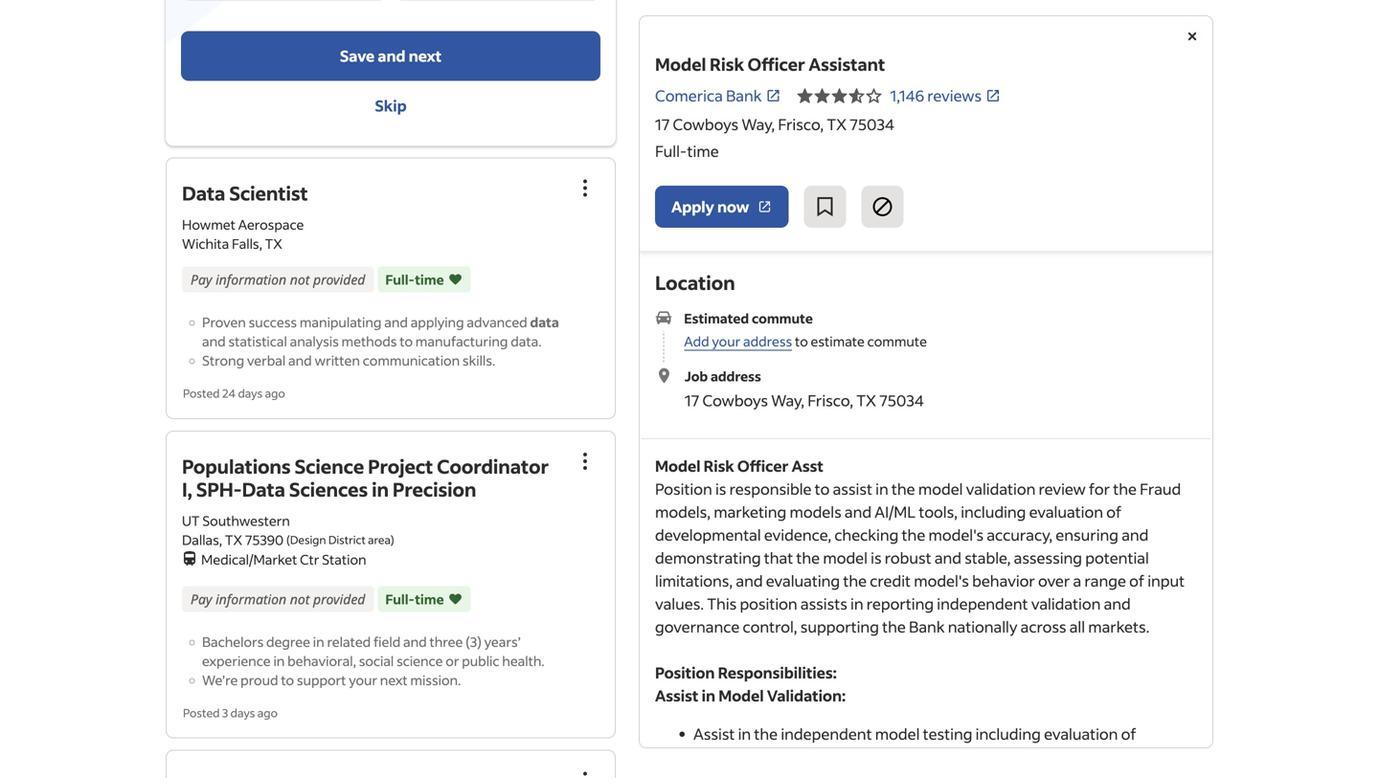 Task type: locate. For each thing, give the bounding box(es) containing it.
for
[[1089, 480, 1110, 499]]

officer up responsible
[[738, 457, 789, 476]]

data up howmet on the left top of the page
[[182, 181, 225, 206]]

1 horizontal spatial next
[[409, 46, 442, 66]]

model
[[919, 480, 963, 499], [823, 548, 868, 568], [875, 725, 920, 744]]

2 vertical spatial full-
[[386, 591, 415, 608]]

next
[[409, 46, 442, 66], [380, 672, 408, 689]]

way, up asst
[[771, 391, 805, 411]]

2 posted from the top
[[183, 706, 220, 721]]

and up strong
[[202, 333, 226, 350]]

model
[[655, 53, 706, 75], [655, 457, 701, 476], [719, 686, 764, 706]]

0 horizontal spatial data
[[182, 181, 225, 206]]

time up applying
[[415, 271, 444, 288]]

0 vertical spatial ago
[[265, 386, 285, 401]]

tx down 'southwestern'
[[225, 531, 242, 549]]

model's down tools,
[[929, 525, 984, 545]]

your down estimated
[[712, 333, 741, 350]]

provided up manipulating
[[313, 271, 365, 289]]

1 not from the top
[[290, 271, 310, 289]]

position
[[740, 594, 798, 614]]

0 vertical spatial provided
[[313, 271, 365, 289]]

model inside assist in the independent model testing including evaluation of conceptual soundness and developmental evidence.
[[875, 725, 920, 744]]

your down social
[[349, 672, 377, 689]]

1 vertical spatial not
[[290, 590, 310, 609]]

matches your preference image
[[448, 270, 463, 289], [448, 590, 463, 609]]

1 vertical spatial way,
[[771, 391, 805, 411]]

2 vertical spatial model
[[875, 725, 920, 744]]

values.
[[655, 594, 704, 614]]

1 vertical spatial pay information not provided
[[191, 590, 365, 609]]

2 vertical spatial model
[[719, 686, 764, 706]]

add your address button
[[684, 333, 792, 351]]

a
[[1073, 571, 1082, 591]]

officer for asst
[[738, 457, 789, 476]]

1 matches your preference image from the top
[[448, 270, 463, 289]]

bachelors degree in related field and three (3) years' experience in behavioral, social science or public health. we're proud to support your next mission.
[[202, 634, 545, 689]]

risk inside 'model risk officer asst position is responsible to assist in the model validation review for the fraud models, marketing models and ai/ml tools, including evaluation of developmental evidence, checking the model's accuracy, ensuring and demonstrating that the model is robust and stable, assessing potential limitations, and evaluating the credit model's behavior over a range of input values. this position assists in reporting independent validation and governance control, supporting the bank nationally across all markets.'
[[704, 457, 735, 476]]

1 horizontal spatial independent
[[937, 594, 1028, 614]]

days right 24 at the left of page
[[238, 386, 263, 401]]

0 vertical spatial pay
[[191, 271, 212, 289]]

0 vertical spatial time
[[687, 141, 719, 161]]

1 provided from the top
[[313, 271, 365, 289]]

0 vertical spatial assist
[[655, 686, 699, 706]]

ago for data scientist
[[265, 386, 285, 401]]

save and next button
[[181, 31, 601, 81]]

0 vertical spatial full-time
[[655, 141, 719, 161]]

0 vertical spatial independent
[[937, 594, 1028, 614]]

1 vertical spatial officer
[[738, 457, 789, 476]]

model up tools,
[[919, 480, 963, 499]]

posted left 24 at the left of page
[[183, 386, 220, 401]]

the up conceptual
[[754, 725, 778, 744]]

independent inside 'model risk officer asst position is responsible to assist in the model validation review for the fraud models, marketing models and ai/ml tools, including evaluation of developmental evidence, checking the model's accuracy, ensuring and demonstrating that the model is robust and stable, assessing potential limitations, and evaluating the credit model's behavior over a range of input values. this position assists in reporting independent validation and governance control, supporting the bank nationally across all markets.'
[[937, 594, 1028, 614]]

full-time up applying
[[386, 271, 444, 288]]

0 vertical spatial information
[[216, 271, 287, 289]]

model's
[[929, 525, 984, 545], [914, 571, 969, 591]]

2 position from the top
[[655, 663, 715, 683]]

2 not from the top
[[290, 590, 310, 609]]

developmental inside 'model risk officer asst position is responsible to assist in the model validation review for the fraud models, marketing models and ai/ml tools, including evaluation of developmental evidence, checking the model's accuracy, ensuring and demonstrating that the model is robust and stable, assessing potential limitations, and evaluating the credit model's behavior over a range of input values. this position assists in reporting independent validation and governance control, supporting the bank nationally across all markets.'
[[655, 525, 761, 545]]

time up the 'three'
[[415, 591, 444, 608]]

job actions for data scientist is collapsed image
[[574, 177, 597, 200]]

frisco, down 3.6 out of 5 stars image
[[778, 114, 824, 134]]

apply now
[[672, 197, 750, 217]]

1 horizontal spatial is
[[871, 548, 882, 568]]

0 vertical spatial including
[[961, 502, 1026, 522]]

the inside assist in the independent model testing including evaluation of conceptual soundness and developmental evidence.
[[754, 725, 778, 744]]

officer up 17 cowboys way, frisco, tx 75034
[[748, 53, 806, 75]]

0 horizontal spatial is
[[716, 480, 727, 499]]

evaluation
[[1030, 502, 1104, 522], [1044, 725, 1118, 744]]

to left estimate
[[795, 333, 808, 350]]

0 vertical spatial pay information not provided
[[191, 271, 365, 289]]

medical/market ctr station
[[201, 551, 367, 568]]

2 vertical spatial full-time
[[386, 591, 444, 608]]

independent up soundness
[[781, 725, 872, 744]]

control,
[[743, 617, 798, 637]]

model up models,
[[655, 457, 701, 476]]

pay information not provided up success
[[191, 271, 365, 289]]

model left testing
[[875, 725, 920, 744]]

model up comerica
[[655, 53, 706, 75]]

and up science
[[403, 634, 427, 651]]

evaluation inside 'model risk officer asst position is responsible to assist in the model validation review for the fraud models, marketing models and ai/ml tools, including evaluation of developmental evidence, checking the model's accuracy, ensuring and demonstrating that the model is robust and stable, assessing potential limitations, and evaluating the credit model's behavior over a range of input values. this position assists in reporting independent validation and governance control, supporting the bank nationally across all markets.'
[[1030, 502, 1104, 522]]

in inside 'populations science project coordinator i, sph-data sciences in precision'
[[372, 477, 389, 502]]

0 vertical spatial commute
[[752, 310, 813, 327]]

0 vertical spatial bank
[[726, 86, 762, 105]]

independent inside assist in the independent model testing including evaluation of conceptual soundness and developmental evidence.
[[781, 725, 872, 744]]

full- up field
[[386, 591, 415, 608]]

validation down a
[[1032, 594, 1101, 614]]

to right 'proud'
[[281, 672, 294, 689]]

1 vertical spatial is
[[871, 548, 882, 568]]

1 vertical spatial time
[[415, 271, 444, 288]]

1 horizontal spatial 17
[[685, 391, 700, 411]]

frisco, down estimate
[[808, 391, 854, 411]]

close job details image
[[1181, 25, 1204, 48]]

provided down station
[[313, 590, 365, 609]]

1 vertical spatial risk
[[704, 457, 735, 476]]

pay information not provided
[[191, 271, 365, 289], [191, 590, 365, 609]]

position down governance
[[655, 663, 715, 683]]

1 vertical spatial information
[[216, 590, 287, 609]]

1 vertical spatial including
[[976, 725, 1041, 744]]

and up potential
[[1122, 525, 1149, 545]]

0 vertical spatial address
[[743, 333, 792, 350]]

science
[[397, 653, 443, 670]]

job
[[685, 368, 708, 385]]

pay down transit information image
[[191, 590, 212, 609]]

reporting
[[867, 594, 934, 614]]

0 vertical spatial of
[[1107, 502, 1122, 522]]

model risk officer assistant
[[655, 53, 886, 75]]

assist in the independent model testing including evaluation of conceptual soundness and developmental evidence.
[[694, 725, 1137, 767]]

assist inside assist in the independent model testing including evaluation of conceptual soundness and developmental evidence.
[[694, 725, 735, 744]]

1 vertical spatial days
[[231, 706, 255, 721]]

1 information from the top
[[216, 271, 287, 289]]

not
[[290, 271, 310, 289], [290, 590, 310, 609]]

1 pay from the top
[[191, 271, 212, 289]]

degree
[[266, 634, 310, 651]]

to inside proven success manipulating and applying advanced data and statistical analysis methods to manufacturing data. strong verbal and written communication skills.
[[400, 333, 413, 350]]

days for data scientist
[[238, 386, 263, 401]]

in
[[372, 477, 389, 502], [876, 480, 889, 499], [851, 594, 864, 614], [313, 634, 324, 651], [273, 653, 285, 670], [702, 686, 716, 706], [738, 725, 751, 744]]

to up the communication
[[400, 333, 413, 350]]

2 vertical spatial time
[[415, 591, 444, 608]]

information down medical/market
[[216, 590, 287, 609]]

pay for populations science project coordinator i, sph-data sciences in precision
[[191, 590, 212, 609]]

and right soundness
[[856, 748, 883, 767]]

your inside bachelors degree in related field and three (3) years' experience in behavioral, social science or public health. we're proud to support your next mission.
[[349, 672, 377, 689]]

1 vertical spatial position
[[655, 663, 715, 683]]

1 position from the top
[[655, 480, 713, 499]]

0 horizontal spatial next
[[380, 672, 408, 689]]

2 pay information not provided from the top
[[191, 590, 365, 609]]

populations
[[182, 454, 291, 479]]

matches your preference image for data scientist
[[448, 270, 463, 289]]

model down responsibilities:
[[719, 686, 764, 706]]

75034
[[850, 114, 895, 134], [880, 391, 924, 411]]

1 vertical spatial ago
[[257, 706, 278, 721]]

risk up marketing
[[704, 457, 735, 476]]

assistant
[[809, 53, 886, 75]]

0 horizontal spatial developmental
[[655, 525, 761, 545]]

0 vertical spatial model
[[655, 53, 706, 75]]

pay for data scientist
[[191, 271, 212, 289]]

over
[[1039, 571, 1070, 591]]

matches your preference image up applying
[[448, 270, 463, 289]]

0 vertical spatial not
[[290, 271, 310, 289]]

1 vertical spatial model
[[823, 548, 868, 568]]

0 vertical spatial matches your preference image
[[448, 270, 463, 289]]

1 vertical spatial independent
[[781, 725, 872, 744]]

way,
[[742, 114, 775, 134], [771, 391, 805, 411]]

pay down wichita
[[191, 271, 212, 289]]

cowboys down job
[[703, 391, 768, 411]]

0 horizontal spatial your
[[349, 672, 377, 689]]

2 pay from the top
[[191, 590, 212, 609]]

full-time up field
[[386, 591, 444, 608]]

model down 'checking'
[[823, 548, 868, 568]]

and up 'markets.'
[[1104, 594, 1131, 614]]

independent up nationally
[[937, 594, 1028, 614]]

the
[[892, 480, 916, 499], [1113, 480, 1137, 499], [902, 525, 926, 545], [797, 548, 820, 568], [843, 571, 867, 591], [882, 617, 906, 637], [754, 725, 778, 744]]

)
[[391, 533, 394, 547]]

written
[[315, 352, 360, 369]]

0 horizontal spatial 17
[[655, 114, 670, 134]]

bank
[[726, 86, 762, 105], [909, 617, 945, 637]]

1 horizontal spatial your
[[712, 333, 741, 350]]

1 vertical spatial next
[[380, 672, 408, 689]]

1 vertical spatial address
[[711, 368, 761, 385]]

1 vertical spatial frisco,
[[808, 391, 854, 411]]

data up 'southwestern'
[[242, 477, 285, 502]]

1 vertical spatial evaluation
[[1044, 725, 1118, 744]]

save and next
[[340, 46, 442, 66]]

full- down comerica
[[655, 141, 687, 161]]

save this job image
[[814, 195, 837, 218]]

frisco,
[[778, 114, 824, 134], [808, 391, 854, 411]]

2 provided from the top
[[313, 590, 365, 609]]

sciences
[[289, 477, 368, 502]]

way, down comerica bank link
[[742, 114, 775, 134]]

years'
[[484, 634, 521, 651]]

model inside 'model risk officer asst position is responsible to assist in the model validation review for the fraud models, marketing models and ai/ml tools, including evaluation of developmental evidence, checking the model's accuracy, ensuring and demonstrating that the model is robust and stable, assessing potential limitations, and evaluating the credit model's behavior over a range of input values. this position assists in reporting independent validation and governance control, supporting the bank nationally across all markets.'
[[655, 457, 701, 476]]

risk up comerica bank link
[[710, 53, 744, 75]]

information down falls,
[[216, 271, 287, 289]]

assist up conceptual
[[694, 725, 735, 744]]

officer
[[748, 53, 806, 75], [738, 457, 789, 476]]

24
[[222, 386, 236, 401]]

falls,
[[232, 235, 262, 253]]

2 vertical spatial of
[[1122, 725, 1137, 744]]

address down estimated
[[743, 333, 792, 350]]

stable,
[[965, 548, 1011, 568]]

cowboys down comerica bank
[[673, 114, 739, 134]]

pay information not provided down 'medical/market ctr station'
[[191, 590, 365, 609]]

position up models,
[[655, 480, 713, 499]]

time down comerica bank
[[687, 141, 719, 161]]

0 horizontal spatial independent
[[781, 725, 872, 744]]

project
[[368, 454, 433, 479]]

full-time
[[655, 141, 719, 161], [386, 271, 444, 288], [386, 591, 444, 608]]

1,146
[[890, 86, 925, 105]]

model's down robust at the right bottom of page
[[914, 571, 969, 591]]

full-time down comerica
[[655, 141, 719, 161]]

ago
[[265, 386, 285, 401], [257, 706, 278, 721]]

officer inside 'model risk officer asst position is responsible to assist in the model validation review for the fraud models, marketing models and ai/ml tools, including evaluation of developmental evidence, checking the model's accuracy, ensuring and demonstrating that the model is robust and stable, assessing potential limitations, and evaluating the credit model's behavior over a range of input values. this position assists in reporting independent validation and governance control, supporting the bank nationally across all markets.'
[[738, 457, 789, 476]]

checking
[[835, 525, 899, 545]]

limitations,
[[655, 571, 733, 591]]

1 vertical spatial posted
[[183, 706, 220, 721]]

0 vertical spatial evaluation
[[1030, 502, 1104, 522]]

0 vertical spatial model
[[919, 480, 963, 499]]

1 horizontal spatial data
[[242, 477, 285, 502]]

1 pay information not provided from the top
[[191, 271, 365, 289]]

to up models in the right bottom of the page
[[815, 480, 830, 499]]

assist down governance
[[655, 686, 699, 706]]

1 horizontal spatial developmental
[[886, 748, 992, 767]]

matches your preference image up the 'three'
[[448, 590, 463, 609]]

bank down reporting
[[909, 617, 945, 637]]

0 vertical spatial your
[[712, 333, 741, 350]]

bank down model risk officer assistant
[[726, 86, 762, 105]]

next inside button
[[409, 46, 442, 66]]

including up evidence.
[[976, 725, 1041, 744]]

1 vertical spatial provided
[[313, 590, 365, 609]]

address down the add your address button
[[711, 368, 761, 385]]

1 vertical spatial bank
[[909, 617, 945, 637]]

next up skip link
[[409, 46, 442, 66]]

job actions for physical design engineer, machine learning is collapsed image
[[574, 770, 597, 779]]

1 vertical spatial cowboys
[[703, 391, 768, 411]]

social
[[359, 653, 394, 670]]

0 vertical spatial next
[[409, 46, 442, 66]]

1 vertical spatial pay
[[191, 590, 212, 609]]

information
[[216, 271, 287, 289], [216, 590, 287, 609]]

1 vertical spatial matches your preference image
[[448, 590, 463, 609]]

frisco, inside job address 17 cowboys way, frisco, tx 75034
[[808, 391, 854, 411]]

assessing
[[1014, 548, 1083, 568]]

is down 'checking'
[[871, 548, 882, 568]]

1 vertical spatial full-
[[386, 271, 415, 288]]

0 vertical spatial posted
[[183, 386, 220, 401]]

time for scientist
[[415, 271, 444, 288]]

evaluating
[[766, 571, 840, 591]]

2 matches your preference image from the top
[[448, 590, 463, 609]]

1 vertical spatial developmental
[[886, 748, 992, 767]]

pay information not provided for science
[[191, 590, 365, 609]]

0 vertical spatial risk
[[710, 53, 744, 75]]

add
[[684, 333, 710, 350]]

howmet
[[182, 216, 236, 233]]

time for science
[[415, 591, 444, 608]]

evidence.
[[995, 748, 1062, 767]]

0 vertical spatial developmental
[[655, 525, 761, 545]]

assist
[[655, 686, 699, 706], [694, 725, 735, 744]]

way, inside job address 17 cowboys way, frisco, tx 75034
[[771, 391, 805, 411]]

robust
[[885, 548, 932, 568]]

position inside position responsibilities: assist in model validation:
[[655, 663, 715, 683]]

ago down 'proud'
[[257, 706, 278, 721]]

2 information from the top
[[216, 590, 287, 609]]

0 vertical spatial days
[[238, 386, 263, 401]]

not up success
[[290, 271, 310, 289]]

1 vertical spatial validation
[[1032, 594, 1101, 614]]

data scientist button
[[182, 181, 308, 206]]

full- up applying
[[386, 271, 415, 288]]

markets.
[[1089, 617, 1150, 637]]

1 vertical spatial your
[[349, 672, 377, 689]]

and left stable,
[[935, 548, 962, 568]]

is up marketing
[[716, 480, 727, 499]]

days
[[238, 386, 263, 401], [231, 706, 255, 721]]

days right the 3
[[231, 706, 255, 721]]

developmental inside assist in the independent model testing including evaluation of conceptual soundness and developmental evidence.
[[886, 748, 992, 767]]

1 horizontal spatial commute
[[868, 333, 927, 350]]

0 vertical spatial position
[[655, 480, 713, 499]]

including inside assist in the independent model testing including evaluation of conceptual soundness and developmental evidence.
[[976, 725, 1041, 744]]

1 vertical spatial data
[[242, 477, 285, 502]]

1 vertical spatial 75034
[[880, 391, 924, 411]]

tx inside 'howmet aerospace wichita falls, tx'
[[265, 235, 282, 253]]

commute
[[752, 310, 813, 327], [868, 333, 927, 350]]

developmental down testing
[[886, 748, 992, 767]]

the up robust at the right bottom of page
[[902, 525, 926, 545]]

evaluation up evidence.
[[1044, 725, 1118, 744]]

not down ctr
[[290, 590, 310, 609]]

ago down verbal
[[265, 386, 285, 401]]

posted left the 3
[[183, 706, 220, 721]]

tx down 'aerospace'
[[265, 235, 282, 253]]

1 posted from the top
[[183, 386, 220, 401]]

tx inside job address 17 cowboys way, frisco, tx 75034
[[857, 391, 877, 411]]

tx down estimate
[[857, 391, 877, 411]]

evaluation down review
[[1030, 502, 1104, 522]]

1 horizontal spatial bank
[[909, 617, 945, 637]]

1,146 reviews
[[890, 86, 982, 105]]

posted
[[183, 386, 220, 401], [183, 706, 220, 721]]

health.
[[502, 653, 545, 670]]

are you interested in <b>sale</b> jobs? option group
[[181, 0, 601, 1]]

1 vertical spatial model
[[655, 457, 701, 476]]

including up accuracy,
[[961, 502, 1026, 522]]

1 vertical spatial full-time
[[386, 271, 444, 288]]

0 vertical spatial officer
[[748, 53, 806, 75]]

commute up the add your address button
[[752, 310, 813, 327]]

ago for populations science project coordinator i, sph-data sciences in precision
[[257, 706, 278, 721]]

17 down comerica
[[655, 114, 670, 134]]

your inside the estimated commute add your address to estimate commute
[[712, 333, 741, 350]]

1 vertical spatial 17
[[685, 391, 700, 411]]

experience
[[202, 653, 271, 670]]

accuracy,
[[987, 525, 1053, 545]]

and inside assist in the independent model testing including evaluation of conceptual soundness and developmental evidence.
[[856, 748, 883, 767]]

next down social
[[380, 672, 408, 689]]

next inside bachelors degree in related field and three (3) years' experience in behavioral, social science or public health. we're proud to support your next mission.
[[380, 672, 408, 689]]

developmental up the demonstrating
[[655, 525, 761, 545]]

17 down job
[[685, 391, 700, 411]]

not for science
[[290, 590, 310, 609]]

and right save at left top
[[378, 46, 406, 66]]

0 vertical spatial data
[[182, 181, 225, 206]]

to inside the estimated commute add your address to estimate commute
[[795, 333, 808, 350]]

estimated
[[684, 310, 749, 327]]

1 vertical spatial assist
[[694, 725, 735, 744]]

verbal
[[247, 352, 286, 369]]

commute right estimate
[[868, 333, 927, 350]]

three
[[430, 634, 463, 651]]



Task type: describe. For each thing, give the bounding box(es) containing it.
evidence,
[[764, 525, 832, 545]]

the down reporting
[[882, 617, 906, 637]]

assists
[[801, 594, 848, 614]]

manipulating
[[300, 314, 382, 331]]

field
[[374, 634, 401, 651]]

full- for scientist
[[386, 271, 415, 288]]

populations science project coordinator i, sph-data sciences in precision
[[182, 454, 549, 502]]

proven success manipulating and applying advanced data and statistical analysis methods to manufacturing data. strong verbal and written communication skills.
[[202, 314, 559, 369]]

3.6 out of 5 stars image
[[797, 84, 883, 107]]

transit information image
[[182, 548, 197, 566]]

0 vertical spatial validation
[[966, 480, 1036, 499]]

supporting
[[801, 617, 879, 637]]

posted 3 days ago
[[183, 706, 278, 721]]

skip link
[[181, 81, 601, 131]]

responsible
[[730, 480, 812, 499]]

model risk officer asst position is responsible to assist in the model validation review for the fraud models, marketing models and ai/ml tools, including evaluation of developmental evidence, checking the model's accuracy, ensuring and demonstrating that the model is robust and stable, assessing potential limitations, and evaluating the credit model's behavior over a range of input values. this position assists in reporting independent validation and governance control, supporting the bank nationally across all markets.
[[655, 457, 1185, 637]]

position responsibilities: assist in model validation:
[[655, 663, 846, 706]]

3
[[222, 706, 228, 721]]

estimate
[[811, 333, 865, 350]]

not for scientist
[[290, 271, 310, 289]]

position inside 'model risk officer asst position is responsible to assist in the model validation review for the fraud models, marketing models and ai/ml tools, including evaluation of developmental evidence, checking the model's accuracy, ensuring and demonstrating that the model is robust and stable, assessing potential limitations, and evaluating the credit model's behavior over a range of input values. this position assists in reporting independent validation and governance control, supporting the bank nationally across all markets.'
[[655, 480, 713, 499]]

evaluation inside assist in the independent model testing including evaluation of conceptual soundness and developmental evidence.
[[1044, 725, 1118, 744]]

1 vertical spatial of
[[1130, 571, 1145, 591]]

ut
[[182, 512, 200, 530]]

0 vertical spatial cowboys
[[673, 114, 739, 134]]

analysis
[[290, 333, 339, 350]]

or
[[446, 653, 459, 670]]

credit
[[870, 571, 911, 591]]

the up ai/ml
[[892, 480, 916, 499]]

provided for scientist
[[313, 271, 365, 289]]

0 horizontal spatial bank
[[726, 86, 762, 105]]

that
[[764, 548, 793, 568]]

0 vertical spatial model's
[[929, 525, 984, 545]]

0 vertical spatial way,
[[742, 114, 775, 134]]

1 vertical spatial model's
[[914, 571, 969, 591]]

and inside bachelors degree in related field and three (3) years' experience in behavioral, social science or public health. we're proud to support your next mission.
[[403, 634, 427, 651]]

and up the position
[[736, 571, 763, 591]]

pay information not provided for scientist
[[191, 271, 365, 289]]

0 vertical spatial frisco,
[[778, 114, 824, 134]]

and down assist
[[845, 502, 872, 522]]

comerica bank link
[[655, 84, 781, 107]]

conceptual
[[694, 748, 773, 767]]

model for model risk officer assistant
[[655, 53, 706, 75]]

behavior
[[972, 571, 1035, 591]]

full- for science
[[386, 591, 415, 608]]

nationally
[[948, 617, 1018, 637]]

precision
[[393, 477, 477, 502]]

the left credit
[[843, 571, 867, 591]]

of inside assist in the independent model testing including evaluation of conceptual soundness and developmental evidence.
[[1122, 725, 1137, 744]]

information for data
[[216, 271, 287, 289]]

not interested image
[[871, 195, 894, 218]]

to inside bachelors degree in related field and three (3) years' experience in behavioral, social science or public health. we're proud to support your next mission.
[[281, 672, 294, 689]]

the right for
[[1113, 480, 1137, 499]]

assist
[[833, 480, 873, 499]]

this
[[707, 594, 737, 614]]

including inside 'model risk officer asst position is responsible to assist in the model validation review for the fraud models, marketing models and ai/ml tools, including evaluation of developmental evidence, checking the model's accuracy, ensuring and demonstrating that the model is robust and stable, assessing potential limitations, and evaluating the credit model's behavior over a range of input values. this position assists in reporting independent validation and governance control, supporting the bank nationally across all markets.'
[[961, 502, 1026, 522]]

communication
[[363, 352, 460, 369]]

populations science project coordinator i, sph-data sciences in precision button
[[182, 454, 549, 502]]

ut southwestern dallas, tx 75390 ( design district area )
[[182, 512, 394, 549]]

(3)
[[466, 634, 482, 651]]

demonstrating
[[655, 548, 761, 568]]

address inside the estimated commute add your address to estimate commute
[[743, 333, 792, 350]]

0 vertical spatial full-
[[655, 141, 687, 161]]

station
[[322, 551, 367, 568]]

district
[[328, 533, 366, 547]]

success
[[249, 314, 297, 331]]

across
[[1021, 617, 1067, 637]]

proud
[[241, 672, 278, 689]]

bank inside 'model risk officer asst position is responsible to assist in the model validation review for the fraud models, marketing models and ai/ml tools, including evaluation of developmental evidence, checking the model's accuracy, ensuring and demonstrating that the model is robust and stable, assessing potential limitations, and evaluating the credit model's behavior over a range of input values. this position assists in reporting independent validation and governance control, supporting the bank nationally across all markets.'
[[909, 617, 945, 637]]

officer for assistant
[[748, 53, 806, 75]]

(
[[286, 533, 290, 547]]

in inside position responsibilities: assist in model validation:
[[702, 686, 716, 706]]

estimated commute add your address to estimate commute
[[684, 310, 927, 350]]

provided for science
[[313, 590, 365, 609]]

risk for model risk officer assistant
[[710, 53, 744, 75]]

and inside button
[[378, 46, 406, 66]]

design
[[290, 533, 326, 547]]

location
[[655, 270, 736, 295]]

in inside assist in the independent model testing including evaluation of conceptual soundness and developmental evidence.
[[738, 725, 751, 744]]

matches your preference image for populations science project coordinator i, sph-data sciences in precision
[[448, 590, 463, 609]]

skills.
[[463, 352, 496, 369]]

dallas,
[[182, 531, 222, 549]]

methods
[[342, 333, 397, 350]]

we're
[[202, 672, 238, 689]]

models
[[790, 502, 842, 522]]

aerospace
[[238, 216, 304, 233]]

fraud
[[1140, 480, 1182, 499]]

testing
[[923, 725, 973, 744]]

information for populations
[[216, 590, 287, 609]]

75034 inside job address 17 cowboys way, frisco, tx 75034
[[880, 391, 924, 411]]

0 horizontal spatial commute
[[752, 310, 813, 327]]

full-time for scientist
[[386, 271, 444, 288]]

data inside 'populations science project coordinator i, sph-data sciences in precision'
[[242, 477, 285, 502]]

assist inside position responsibilities: assist in model validation:
[[655, 686, 699, 706]]

strong
[[202, 352, 244, 369]]

i,
[[182, 477, 192, 502]]

area
[[368, 533, 391, 547]]

1 vertical spatial commute
[[868, 333, 927, 350]]

mission.
[[410, 672, 461, 689]]

marketing
[[714, 502, 787, 522]]

now
[[718, 197, 750, 217]]

ensuring
[[1056, 525, 1119, 545]]

ctr
[[300, 551, 319, 568]]

job actions for populations science project coordinator i, sph-data sciences in precision is collapsed image
[[574, 450, 597, 473]]

behavioral,
[[288, 653, 356, 670]]

and down the analysis
[[288, 352, 312, 369]]

data scientist
[[182, 181, 308, 206]]

17 cowboys way, frisco, tx 75034
[[655, 114, 895, 134]]

posted for populations science project coordinator i, sph-data sciences in precision
[[183, 706, 220, 721]]

posted for data scientist
[[183, 386, 220, 401]]

and up 'methods'
[[384, 314, 408, 331]]

southwestern
[[202, 512, 290, 530]]

the up evaluating at the right bottom of the page
[[797, 548, 820, 568]]

coordinator
[[437, 454, 549, 479]]

model for model risk officer asst position is responsible to assist in the model validation review for the fraud models, marketing models and ai/ml tools, including evaluation of developmental evidence, checking the model's accuracy, ensuring and demonstrating that the model is robust and stable, assessing potential limitations, and evaluating the credit model's behavior over a range of input values. this position assists in reporting independent validation and governance control, supporting the bank nationally across all markets.
[[655, 457, 701, 476]]

apply
[[672, 197, 715, 217]]

17 inside job address 17 cowboys way, frisco, tx 75034
[[685, 391, 700, 411]]

cowboys inside job address 17 cowboys way, frisco, tx 75034
[[703, 391, 768, 411]]

comerica bank
[[655, 86, 762, 105]]

validation:
[[767, 686, 846, 706]]

advanced
[[467, 314, 528, 331]]

proven
[[202, 314, 246, 331]]

apply now button
[[655, 186, 789, 228]]

range
[[1085, 571, 1127, 591]]

bachelors
[[202, 634, 264, 651]]

model inside position responsibilities: assist in model validation:
[[719, 686, 764, 706]]

data.
[[511, 333, 542, 350]]

sph-
[[196, 477, 242, 502]]

0 vertical spatial 75034
[[850, 114, 895, 134]]

tx inside ut southwestern dallas, tx 75390 ( design district area )
[[225, 531, 242, 549]]

0 vertical spatial is
[[716, 480, 727, 499]]

input
[[1148, 571, 1185, 591]]

reviews
[[928, 86, 982, 105]]

address inside job address 17 cowboys way, frisco, tx 75034
[[711, 368, 761, 385]]

risk for model risk officer asst position is responsible to assist in the model validation review for the fraud models, marketing models and ai/ml tools, including evaluation of developmental evidence, checking the model's accuracy, ensuring and demonstrating that the model is robust and stable, assessing potential limitations, and evaluating the credit model's behavior over a range of input values. this position assists in reporting independent validation and governance control, supporting the bank nationally across all markets.
[[704, 457, 735, 476]]

manufacturing
[[416, 333, 508, 350]]

comerica
[[655, 86, 723, 105]]

all
[[1070, 617, 1086, 637]]

0 vertical spatial 17
[[655, 114, 670, 134]]

days for populations science project coordinator i, sph-data sciences in precision
[[231, 706, 255, 721]]

wichita
[[182, 235, 229, 253]]

responsibilities:
[[718, 663, 837, 683]]

to inside 'model risk officer asst position is responsible to assist in the model validation review for the fraud models, marketing models and ai/ml tools, including evaluation of developmental evidence, checking the model's accuracy, ensuring and demonstrating that the model is robust and stable, assessing potential limitations, and evaluating the credit model's behavior over a range of input values. this position assists in reporting independent validation and governance control, supporting the bank nationally across all markets.'
[[815, 480, 830, 499]]

tx down 3.6 out of 5 stars image
[[827, 114, 847, 134]]

full-time for science
[[386, 591, 444, 608]]

job address 17 cowboys way, frisco, tx 75034
[[685, 368, 924, 411]]

ai/ml
[[875, 502, 916, 522]]

skip
[[375, 96, 407, 116]]



Task type: vqa. For each thing, say whether or not it's contained in the screenshot.
LOS in the Workers' Compensation Legal Assistant Los Angeles, CA
no



